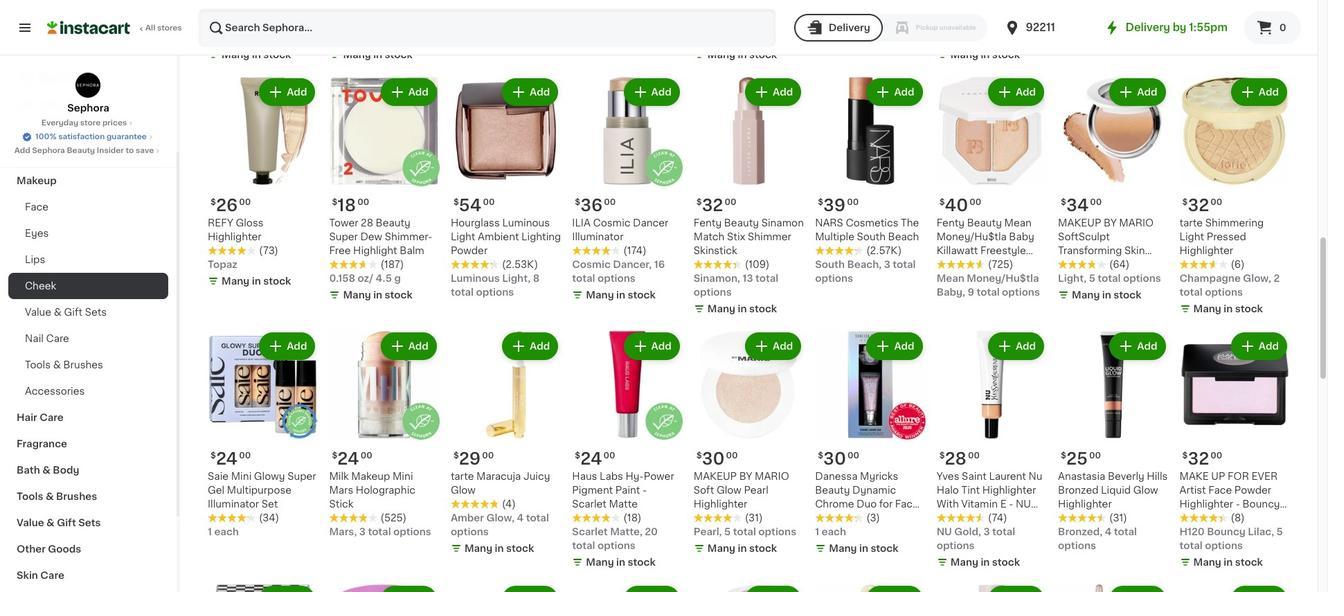 Task type: locate. For each thing, give the bounding box(es) containing it.
super inside tower 28 beauty super dew shimmer- free highlight balm
[[329, 232, 358, 242]]

$ for tarte maracuja juicy glow
[[454, 452, 459, 460]]

tower
[[329, 218, 359, 228]]

1 horizontal spatial light
[[1114, 260, 1139, 269]]

party
[[58, 150, 85, 159]]

1 vertical spatial champagne
[[1180, 274, 1242, 283]]

add button for tarte maracuja juicy glow
[[504, 334, 557, 359]]

value up other on the left of page
[[17, 518, 44, 528]]

0 vertical spatial makeup
[[17, 176, 57, 186]]

1 horizontal spatial illuminator
[[573, 232, 624, 242]]

1 vertical spatial makeup
[[694, 472, 737, 482]]

dynamic
[[853, 486, 897, 496]]

40
[[945, 197, 969, 213]]

beverly
[[1108, 472, 1145, 482]]

1 vertical spatial sephora
[[32, 147, 65, 155]]

tools & brushes link up accessories
[[8, 352, 168, 378]]

1 horizontal spatial 16
[[904, 20, 915, 29]]

2 glow from the left
[[451, 486, 476, 496]]

light, 5 total options
[[1059, 274, 1162, 283]]

0 vertical spatial 2
[[252, 20, 258, 29]]

(31) inside product group
[[1110, 514, 1128, 523]]

$ up nars
[[818, 198, 824, 206]]

1 scarlet from the top
[[573, 500, 607, 509]]

makeup up the "softsculpt"
[[1059, 218, 1102, 228]]

1 vertical spatial eyes
[[826, 514, 850, 523]]

product group containing 39
[[816, 76, 926, 285]]

by up pearl
[[740, 472, 753, 482]]

0 vertical spatial cosmic
[[593, 218, 631, 228]]

& down chrome
[[816, 514, 823, 523]]

0 horizontal spatial makeup
[[694, 472, 737, 482]]

1 horizontal spatial 4
[[1106, 527, 1112, 537]]

1 horizontal spatial 30
[[824, 451, 847, 467]]

anastasia beverly hills bronzed liquid glow highlighter
[[1059, 472, 1168, 509]]

0 vertical spatial nu
[[1016, 500, 1032, 509]]

highlighter down laurent
[[983, 486, 1037, 496]]

instacart logo image
[[47, 19, 130, 36]]

00 up "makeup by mario soft glow pearl highlighter" at the bottom of page
[[726, 452, 738, 460]]

options inside 81 - deep neutral, 16 total options
[[841, 33, 879, 43]]

5 for 30
[[725, 527, 731, 537]]

original, 2 total options
[[208, 20, 284, 43]]

save
[[136, 147, 154, 155]]

32 for make
[[1189, 451, 1210, 467]]

1 vertical spatial luminous
[[451, 274, 500, 283]]

00 inside $ 40 00
[[970, 198, 982, 206]]

0 horizontal spatial 1 each
[[208, 527, 239, 537]]

$ 32 00 for tarte
[[1183, 197, 1223, 213]]

- up (8)
[[1237, 500, 1241, 509]]

0 vertical spatial mean
[[1005, 218, 1032, 228]]

$ inside $ 40 00
[[940, 198, 945, 206]]

0 horizontal spatial light
[[451, 232, 476, 242]]

2 mini from the left
[[393, 472, 413, 482]]

00 right 39
[[848, 198, 859, 206]]

glow, down (4)
[[487, 514, 515, 523]]

total inside (41) quartz, 3 total options
[[1229, 20, 1252, 29]]

0
[[1280, 23, 1287, 33]]

$ inside $ 29 00
[[454, 452, 459, 460]]

set
[[262, 500, 278, 509]]

1 horizontal spatial 28
[[945, 451, 967, 467]]

add button for yves saint laurent nu halo tint highlighter with vitamin e - nu gold
[[990, 334, 1044, 359]]

1 1 from the left
[[208, 527, 212, 537]]

artist
[[1180, 486, 1207, 496]]

1 horizontal spatial (31)
[[1110, 514, 1128, 523]]

laurent
[[990, 472, 1027, 482]]

0 horizontal spatial powder
[[451, 246, 488, 256]]

all
[[145, 24, 155, 32]]

1 horizontal spatial 2
[[1274, 274, 1281, 283]]

$ inside the "$ 34 00"
[[1062, 198, 1067, 206]]

gift for second value & gift sets link
[[57, 518, 76, 528]]

value & gift sets up nail care
[[25, 308, 107, 317]]

2 30 from the left
[[702, 451, 725, 467]]

1 24 from the left
[[216, 451, 238, 467]]

0 horizontal spatial 28
[[361, 218, 373, 228]]

$ up the "softsculpt"
[[1062, 198, 1067, 206]]

total inside south beach, 3 total options
[[893, 260, 916, 269]]

add button for danessa myricks beauty dynamic chrome duo for face & eyes
[[868, 334, 922, 359]]

0 horizontal spatial glow,
[[487, 514, 515, 523]]

0 horizontal spatial illuminator
[[208, 500, 259, 509]]

delivery left 'by'
[[1126, 22, 1171, 33]]

$ up "match"
[[697, 198, 702, 206]]

00 inside $ 28 00
[[969, 452, 980, 460]]

delivery for delivery
[[829, 23, 871, 33]]

1 1 each from the left
[[208, 527, 239, 537]]

0 horizontal spatial luminous
[[451, 274, 500, 283]]

1 horizontal spatial quartz,
[[1180, 20, 1218, 29]]

value & gift sets for second value & gift sets link
[[17, 518, 101, 528]]

1 vertical spatial 4
[[1106, 527, 1112, 537]]

1 $ 30 00 from the left
[[818, 451, 860, 467]]

1 each from the left
[[214, 527, 239, 537]]

add for hourglass luminous light ambient lighting powder
[[530, 88, 550, 97]]

glow, for 29
[[487, 514, 515, 523]]

product group containing 18
[[329, 76, 440, 305]]

3 24 from the left
[[581, 451, 602, 467]]

ilia cosmic dancer illuminator
[[573, 218, 669, 242]]

super inside saie mini glowy super gel multipurpose illuminator set
[[288, 472, 316, 482]]

cheek
[[25, 281, 56, 291]]

1 vertical spatial value & gift sets link
[[8, 510, 168, 536]]

value & gift sets link up nail care
[[8, 299, 168, 326]]

delivery
[[1126, 22, 1171, 33], [829, 23, 871, 33]]

beauty inside "fenty beauty mean money/hu$tla baby killawatt freestyle highlighter"
[[968, 218, 1003, 228]]

makeup down holiday
[[17, 176, 57, 186]]

None search field
[[198, 8, 776, 47]]

$ 32 00 up "match"
[[697, 197, 737, 213]]

skin care
[[17, 571, 64, 581]]

0 horizontal spatial mario
[[755, 472, 790, 482]]

total inside sinamon, 13 total options
[[756, 274, 779, 283]]

1 horizontal spatial $ 30 00
[[818, 451, 860, 467]]

0 horizontal spatial nu
[[937, 527, 953, 537]]

2 fenty from the left
[[937, 218, 965, 228]]

2 quartz, from the left
[[1180, 20, 1218, 29]]

4 down tarte maracuja juicy glow
[[517, 514, 524, 523]]

add for make up for ever artist face powder highlighter - bouncy lilac
[[1259, 341, 1280, 351]]

product group
[[208, 76, 318, 291], [329, 76, 440, 305], [451, 76, 561, 299], [573, 76, 683, 305], [694, 76, 805, 319], [816, 76, 926, 285], [937, 76, 1048, 299], [1059, 76, 1169, 305], [1180, 76, 1291, 319], [208, 330, 318, 539], [329, 330, 440, 539], [451, 330, 561, 559], [573, 330, 683, 572], [694, 330, 805, 559], [816, 330, 926, 559], [937, 330, 1048, 572], [1059, 330, 1169, 553], [1180, 330, 1291, 572], [208, 584, 318, 592], [329, 584, 440, 592], [451, 584, 561, 592], [573, 584, 683, 592], [694, 584, 805, 592], [816, 584, 926, 592], [937, 584, 1048, 592], [1059, 584, 1169, 592], [1180, 584, 1291, 592]]

goods
[[48, 545, 81, 554]]

tools
[[25, 360, 51, 370], [17, 492, 43, 502]]

quartz,
[[937, 20, 974, 29], [1180, 20, 1218, 29]]

1 horizontal spatial $ 24 00
[[332, 451, 373, 467]]

0 horizontal spatial 30
[[702, 451, 725, 467]]

add for tower 28 beauty super dew shimmer- free highlight balm
[[409, 88, 429, 97]]

3 inside champagne chic, 3 total options
[[786, 20, 792, 29]]

$ inside $ 28 00
[[940, 452, 945, 460]]

00 inside the "$ 34 00"
[[1091, 198, 1103, 206]]

28 for tower 28 beauty super dew shimmer- free highlight balm
[[361, 218, 373, 228]]

1 vertical spatial tarte
[[451, 472, 474, 482]]

1 vertical spatial glow,
[[487, 514, 515, 523]]

glow down hills
[[1134, 486, 1159, 496]]

holiday
[[17, 150, 55, 159]]

stix
[[727, 232, 746, 242]]

1 horizontal spatial tarte
[[1180, 218, 1204, 228]]

shop
[[39, 45, 65, 55]]

other
[[17, 545, 46, 554]]

0 horizontal spatial $ 30 00
[[697, 451, 738, 467]]

add button for refy gloss highlighter
[[261, 80, 314, 105]]

sephora
[[67, 103, 109, 113], [32, 147, 65, 155]]

0 horizontal spatial quartz,
[[937, 20, 974, 29]]

00 inside the $ 54 00
[[483, 198, 495, 206]]

1 $ 24 00 from the left
[[211, 451, 251, 467]]

2 horizontal spatial 24
[[581, 451, 602, 467]]

south inside south beach, 3 total options
[[816, 260, 845, 269]]

3 right 'by'
[[1220, 20, 1226, 29]]

3 $ 24 00 from the left
[[575, 451, 616, 467]]

total inside the scarlet matte, 20 total options
[[573, 541, 596, 551]]

5 right pearl,
[[725, 527, 731, 537]]

28
[[361, 218, 373, 228], [945, 451, 967, 467]]

sets up other goods link
[[78, 518, 101, 528]]

light, down (2.53k)
[[502, 274, 531, 283]]

& inside danessa myricks beauty dynamic chrome duo for face & eyes
[[816, 514, 823, 523]]

eyes
[[25, 229, 49, 238], [826, 514, 850, 523]]

mini up multipurpose
[[231, 472, 252, 482]]

28 for $ 28 00
[[945, 451, 967, 467]]

add button for makeup by mario softsculpt transforming skin perfector - light
[[1112, 80, 1165, 105]]

0 horizontal spatial delivery
[[829, 23, 871, 33]]

3 left 92211
[[977, 20, 983, 29]]

highlighter down killawatt
[[937, 260, 991, 269]]

0 horizontal spatial light,
[[502, 274, 531, 283]]

highlighter inside tarte shimmering light pressed highlighter
[[1180, 246, 1234, 256]]

13
[[743, 274, 754, 283]]

0 horizontal spatial mean
[[937, 274, 965, 283]]

beauty inside fenty beauty sinamon match stix shimmer skinstick
[[725, 218, 759, 228]]

2 1 each from the left
[[816, 527, 847, 537]]

many in stock inside button
[[1073, 22, 1142, 32]]

$ up yves
[[940, 452, 945, 460]]

face inside danessa myricks beauty dynamic chrome duo for face & eyes
[[896, 500, 919, 509]]

& for second tools & brushes link from the bottom
[[53, 360, 61, 370]]

options inside champagne chic, 3 total options
[[719, 33, 757, 43]]

00 right 26
[[239, 198, 251, 206]]

nu gold, 3 total options
[[937, 527, 1016, 551]]

3 inside (41) quartz, 3 total options
[[1220, 20, 1226, 29]]

delivery for delivery by 1:55pm
[[1126, 22, 1171, 33]]

& down the "bath & body"
[[46, 492, 54, 502]]

cosmic inside ilia cosmic dancer illuminator
[[593, 218, 631, 228]]

neutral,
[[864, 20, 902, 29]]

0 vertical spatial powder
[[451, 246, 488, 256]]

4 right bronzed,
[[1106, 527, 1112, 537]]

quartz, inside the quartz, 3 total options
[[937, 20, 974, 29]]

00 for yves saint laurent nu halo tint highlighter with vitamin e - nu gold
[[969, 452, 980, 460]]

champagne for champagne chic, 3 total options
[[694, 20, 755, 29]]

00 right 25
[[1090, 452, 1102, 460]]

2 (31) from the left
[[745, 514, 763, 523]]

(174)
[[624, 246, 647, 256]]

options inside champagne glow, 2 total options
[[1206, 287, 1244, 297]]

0 button
[[1245, 11, 1302, 44]]

face inside make up for ever artist face powder highlighter - bouncy lilac
[[1209, 486, 1233, 496]]

super for 24
[[288, 472, 316, 482]]

highlighter down "refy"
[[208, 232, 262, 242]]

money/hu$tla up killawatt
[[937, 232, 1007, 242]]

00 up "shimmering"
[[1211, 198, 1223, 206]]

16
[[904, 20, 915, 29], [654, 260, 665, 269]]

$ 24 00 up the milk
[[332, 451, 373, 467]]

00 up multipurpose
[[239, 452, 251, 460]]

tools down bath
[[17, 492, 43, 502]]

ready
[[87, 150, 119, 159]]

$ 36 00
[[575, 197, 616, 213]]

makeup up 'soft' at the bottom right
[[694, 472, 737, 482]]

1 horizontal spatial super
[[329, 232, 358, 242]]

1 horizontal spatial each
[[822, 527, 847, 537]]

pearl,
[[694, 527, 722, 537]]

nu down gold
[[937, 527, 953, 537]]

2 inside champagne glow, 2 total options
[[1274, 274, 1281, 283]]

value down cheek
[[25, 308, 51, 317]]

3 glow from the left
[[717, 486, 742, 496]]

92211
[[1026, 22, 1056, 33]]

28 up dew
[[361, 218, 373, 228]]

3 inside south beach, 3 total options
[[885, 260, 891, 269]]

30 for makeup
[[702, 451, 725, 467]]

glow, inside amber glow, 4 total options
[[487, 514, 515, 523]]

1 horizontal spatial glow
[[717, 486, 742, 496]]

0 horizontal spatial makeup
[[17, 176, 57, 186]]

1 for 24
[[208, 527, 212, 537]]

add for danessa myricks beauty dynamic chrome duo for face & eyes
[[895, 341, 915, 351]]

2 horizontal spatial face
[[1209, 486, 1233, 496]]

each
[[214, 527, 239, 537], [822, 527, 847, 537]]

south
[[857, 232, 886, 242], [816, 260, 845, 269]]

gift up goods
[[57, 518, 76, 528]]

sets for 1st value & gift sets link
[[85, 308, 107, 317]]

00 right 54
[[483, 198, 495, 206]]

2 24 from the left
[[338, 451, 359, 467]]

stock inside button
[[1114, 22, 1142, 32]]

1 horizontal spatial makeup
[[1059, 218, 1102, 228]]

- inside makeup by mario softsculpt transforming skin perfector - light
[[1107, 260, 1111, 269]]

sinamon,
[[694, 274, 741, 283]]

0 vertical spatial makeup
[[1059, 218, 1102, 228]]

beauty inside tower 28 beauty super dew shimmer- free highlight balm
[[376, 218, 411, 228]]

for
[[880, 500, 893, 509]]

0 horizontal spatial super
[[288, 472, 316, 482]]

scarlet down pigment
[[573, 500, 607, 509]]

1 horizontal spatial south
[[857, 232, 886, 242]]

$ 26 00
[[211, 197, 251, 213]]

00 inside $ 39 00
[[848, 198, 859, 206]]

1 horizontal spatial 1 each
[[816, 527, 847, 537]]

0 horizontal spatial champagne
[[694, 20, 755, 29]]

lips
[[25, 255, 45, 265]]

brushes down body
[[56, 492, 97, 502]]

duo
[[857, 500, 877, 509]]

$ 24 00 for haus
[[575, 451, 616, 467]]

light inside tarte shimmering light pressed highlighter
[[1180, 232, 1205, 242]]

value & gift sets link up goods
[[8, 510, 168, 536]]

00 for milk makeup mini mars holographic stick
[[361, 452, 373, 460]]

champagne for champagne glow, 2 total options
[[1180, 274, 1242, 283]]

add button for anastasia beverly hills bronzed liquid glow highlighter
[[1112, 334, 1165, 359]]

00 for haus labs hy-power pigment paint - scarlet matte
[[604, 452, 616, 460]]

fenty up "match"
[[694, 218, 722, 228]]

add for refy gloss highlighter
[[287, 88, 307, 97]]

& up nail care
[[54, 308, 62, 317]]

(2.53k)
[[502, 260, 538, 269]]

tarte for 29
[[451, 472, 474, 482]]

add for tarte shimmering light pressed highlighter
[[1259, 88, 1280, 97]]

sephora up store
[[67, 103, 109, 113]]

tools & brushes link down body
[[8, 484, 168, 510]]

0 vertical spatial care
[[46, 334, 69, 344]]

0 horizontal spatial 1
[[208, 527, 212, 537]]

$ for fenty beauty sinamon match stix shimmer skinstick
[[697, 198, 702, 206]]

16 right neutral,
[[904, 20, 915, 29]]

0 vertical spatial sets
[[85, 308, 107, 317]]

1 quartz, from the left
[[937, 20, 974, 29]]

$ 32 00 up make
[[1183, 451, 1223, 467]]

milk makeup mini mars holographic stick
[[329, 472, 416, 509]]

2 (59) from the left
[[867, 6, 887, 15]]

00 right 36
[[604, 198, 616, 206]]

by for 30
[[740, 472, 753, 482]]

freestyle
[[981, 246, 1027, 256]]

champagne
[[694, 20, 755, 29], [1180, 274, 1242, 283]]

2 horizontal spatial $ 24 00
[[575, 451, 616, 467]]

0 vertical spatial brushes
[[63, 360, 103, 370]]

3 right the mars,
[[359, 527, 366, 537]]

luminous inside hourglass luminous light ambient lighting powder
[[503, 218, 550, 228]]

tarte down 29
[[451, 472, 474, 482]]

0 vertical spatial tools & brushes link
[[8, 352, 168, 378]]

1 vertical spatial 16
[[654, 260, 665, 269]]

00 inside $ 26 00
[[239, 198, 251, 206]]

1 vertical spatial gift
[[57, 518, 76, 528]]

powder up bouncy
[[1235, 486, 1272, 496]]

value & gift sets
[[25, 308, 107, 317], [17, 518, 101, 528]]

0 vertical spatial value
[[25, 308, 51, 317]]

options inside bronzed, 4 total options
[[1059, 541, 1097, 551]]

ilia
[[573, 218, 591, 228]]

- right paint
[[643, 486, 647, 496]]

2 each from the left
[[822, 527, 847, 537]]

all stores
[[145, 24, 182, 32]]

care for hair care
[[40, 413, 64, 423]]

total inside luminous light, 8 total options
[[451, 287, 474, 297]]

$ inside "$ 25 00"
[[1062, 452, 1067, 460]]

options inside mean money/hu$tla baby, 9 total options
[[1003, 287, 1041, 297]]

each down gel
[[214, 527, 239, 537]]

face down up
[[1209, 486, 1233, 496]]

(59)
[[381, 6, 401, 15], [867, 6, 887, 15]]

many inside button
[[1073, 22, 1101, 32]]

1 glow from the left
[[1134, 486, 1159, 496]]

1 horizontal spatial makeup
[[352, 472, 390, 482]]

south down multiple
[[816, 260, 845, 269]]

00 inside $ 29 00
[[482, 452, 494, 460]]

add for yves saint laurent nu halo tint highlighter with vitamin e - nu gold
[[1016, 341, 1037, 351]]

product group containing 29
[[451, 330, 561, 559]]

options
[[208, 33, 246, 43], [841, 33, 879, 43], [719, 33, 757, 43], [937, 33, 975, 43], [1180, 33, 1218, 43], [598, 274, 636, 283], [816, 274, 854, 283], [1124, 274, 1162, 283], [476, 287, 514, 297], [694, 287, 732, 297], [1003, 287, 1041, 297], [1206, 287, 1244, 297], [394, 527, 432, 537], [451, 527, 489, 537], [759, 527, 797, 537], [598, 541, 636, 551], [1059, 541, 1097, 551], [937, 541, 975, 551], [1206, 541, 1244, 551]]

gold,
[[955, 527, 982, 537]]

value
[[25, 308, 51, 317], [17, 518, 44, 528]]

light for 32
[[1180, 232, 1205, 242]]

1 vertical spatial 28
[[945, 451, 967, 467]]

light inside hourglass luminous light ambient lighting powder
[[451, 232, 476, 242]]

hair care link
[[8, 405, 168, 431]]

32 for fenty
[[702, 197, 724, 213]]

1 vertical spatial sets
[[78, 518, 101, 528]]

$ up the milk
[[332, 452, 338, 460]]

light left 'pressed'
[[1180, 232, 1205, 242]]

32 up "match"
[[702, 197, 724, 213]]

1 vertical spatial mario
[[755, 472, 790, 482]]

product group containing 40
[[937, 76, 1048, 299]]

illuminator down 'ilia'
[[573, 232, 624, 242]]

mars,
[[329, 527, 357, 537]]

0 horizontal spatial by
[[740, 472, 753, 482]]

champagne inside champagne chic, 3 total options
[[694, 20, 755, 29]]

gift up nail care link
[[64, 308, 83, 317]]

$ for fenty beauty mean money/hu$tla baby killawatt freestyle highlighter
[[940, 198, 945, 206]]

nu
[[1029, 472, 1043, 482]]

3 down (2.57k)
[[885, 260, 891, 269]]

3 inside nu gold, 3 total options
[[984, 527, 991, 537]]

0 vertical spatial value & gift sets
[[25, 308, 107, 317]]

glow inside anastasia beverly hills bronzed liquid glow highlighter
[[1134, 486, 1159, 496]]

delivery button
[[794, 14, 883, 42]]

glow right 'soft' at the bottom right
[[717, 486, 742, 496]]

5 down the 'perfector'
[[1090, 274, 1096, 283]]

care down other goods
[[40, 571, 64, 581]]

& right bath
[[42, 466, 51, 475]]

00 up labs
[[604, 452, 616, 460]]

2 horizontal spatial 5
[[1277, 527, 1284, 537]]

1 (31) from the left
[[1110, 514, 1128, 523]]

$ 32 00 for fenty
[[697, 197, 737, 213]]

$ up 'soft' at the bottom right
[[697, 452, 702, 460]]

$ inside $ 36 00
[[575, 198, 581, 206]]

1 mini from the left
[[231, 472, 252, 482]]

sephora logo image
[[75, 72, 101, 98]]

nu inside nu gold, 3 total options
[[937, 527, 953, 537]]

guarantee
[[107, 133, 147, 141]]

00 for make up for ever artist face powder highlighter - bouncy lilac
[[1211, 452, 1223, 460]]

total inside champagne glow, 2 total options
[[1180, 287, 1203, 297]]

buy
[[39, 73, 58, 82]]

0 vertical spatial skin
[[1125, 246, 1146, 256]]

face down holiday
[[25, 202, 48, 212]]

0 vertical spatial face
[[25, 202, 48, 212]]

3 right chic, at the right
[[786, 20, 792, 29]]

00 right 18
[[358, 198, 369, 206]]

fenty beauty mean money/hu$tla baby killawatt freestyle highlighter
[[937, 218, 1035, 269]]

1 horizontal spatial 5
[[1090, 274, 1096, 283]]

(2.57k)
[[867, 246, 902, 256]]

0 vertical spatial value & gift sets link
[[8, 299, 168, 326]]

care for skin care
[[40, 571, 64, 581]]

light,
[[1059, 274, 1087, 283], [502, 274, 531, 283]]

2 horizontal spatial light
[[1180, 232, 1205, 242]]

2 light, from the left
[[502, 274, 531, 283]]

$ up 'ilia'
[[575, 198, 581, 206]]

money/hu$tla down (725)
[[967, 274, 1040, 283]]

1 vertical spatial nu
[[937, 527, 953, 537]]

1 horizontal spatial skin
[[1125, 246, 1146, 256]]

2 horizontal spatial glow
[[1134, 486, 1159, 496]]

illuminator inside saie mini glowy super gel multipurpose illuminator set
[[208, 500, 259, 509]]

tarte
[[1180, 218, 1204, 228], [451, 472, 474, 482]]

fragrance
[[17, 439, 67, 449]]

cosmic
[[593, 218, 631, 228], [573, 260, 611, 269]]

champagne down (43)
[[694, 20, 755, 29]]

00 up danessa
[[848, 452, 860, 460]]

add for fenty beauty mean money/hu$tla baby killawatt freestyle highlighter
[[1016, 88, 1037, 97]]

& for 1st value & gift sets link
[[54, 308, 62, 317]]

0 vertical spatial money/hu$tla
[[937, 232, 1007, 242]]

4 inside bronzed, 4 total options
[[1106, 527, 1112, 537]]

00 for fenty beauty sinamon match stix shimmer skinstick
[[725, 198, 737, 206]]

luminous up lighting
[[503, 218, 550, 228]]

0 vertical spatial gift
[[64, 308, 83, 317]]

$ 32 00 for make
[[1183, 451, 1223, 467]]

0 horizontal spatial fenty
[[694, 218, 722, 228]]

1 each down gel
[[208, 527, 239, 537]]

1 horizontal spatial 1
[[816, 527, 820, 537]]

delivery inside button
[[829, 23, 871, 33]]

00 for ilia cosmic dancer illuminator
[[604, 198, 616, 206]]

add for makeup by mario soft glow pearl highlighter
[[773, 341, 793, 351]]

add button for fenty beauty mean money/hu$tla baby killawatt freestyle highlighter
[[990, 80, 1044, 105]]

nu right e
[[1016, 500, 1032, 509]]

0 horizontal spatial eyes
[[25, 229, 49, 238]]

1 vertical spatial 2
[[1274, 274, 1281, 283]]

1 horizontal spatial glow,
[[1244, 274, 1272, 283]]

$ for yves saint laurent nu halo tint highlighter with vitamin e - nu gold
[[940, 452, 945, 460]]

0 vertical spatial scarlet
[[573, 500, 607, 509]]

paint
[[616, 486, 641, 496]]

gift
[[64, 308, 83, 317], [57, 518, 76, 528]]

0 vertical spatial illuminator
[[573, 232, 624, 242]]

1 each for 30
[[816, 527, 847, 537]]

total inside h120 bouncy lilac, 5 total options
[[1180, 541, 1203, 551]]

(187)
[[381, 260, 404, 269]]

& for bath & body link
[[42, 466, 51, 475]]

product group containing 28
[[937, 330, 1048, 572]]

champagne inside champagne glow, 2 total options
[[1180, 274, 1242, 283]]

add button
[[261, 80, 314, 105], [382, 80, 436, 105], [504, 80, 557, 105], [625, 80, 679, 105], [747, 80, 800, 105], [868, 80, 922, 105], [990, 80, 1044, 105], [1112, 80, 1165, 105], [1233, 80, 1287, 105], [261, 334, 314, 359], [382, 334, 436, 359], [504, 334, 557, 359], [625, 334, 679, 359], [747, 334, 800, 359], [868, 334, 922, 359], [990, 334, 1044, 359], [1112, 334, 1165, 359], [1233, 334, 1287, 359]]

1 30 from the left
[[824, 451, 847, 467]]

00 for danessa myricks beauty dynamic chrome duo for face & eyes
[[848, 452, 860, 460]]

sets down cheek link
[[85, 308, 107, 317]]

- right 81
[[829, 20, 833, 29]]

4.5
[[376, 274, 392, 283]]

0 horizontal spatial 16
[[654, 260, 665, 269]]

2 1 from the left
[[816, 527, 820, 537]]

00 up stix
[[725, 198, 737, 206]]

pressed
[[1207, 232, 1247, 242]]

highlighter down 'pressed'
[[1180, 246, 1234, 256]]

3 for (41) quartz, 3 total options
[[1220, 20, 1226, 29]]

tools down nail
[[25, 360, 51, 370]]

mean up baby,
[[937, 274, 965, 283]]

0 vertical spatial sephora
[[67, 103, 109, 113]]

value & gift sets for 1st value & gift sets link
[[25, 308, 107, 317]]

fenty
[[694, 218, 722, 228], [937, 218, 965, 228]]

24 up 'haus'
[[581, 451, 602, 467]]

by up the "softsculpt"
[[1104, 218, 1117, 228]]

nu inside yves saint laurent nu halo tint highlighter with vitamin e - nu gold
[[1016, 500, 1032, 509]]

32
[[702, 197, 724, 213], [1189, 197, 1210, 213], [1189, 451, 1210, 467]]

danessa myricks beauty dynamic chrome duo for face & eyes
[[816, 472, 919, 523]]

(31) down liquid
[[1110, 514, 1128, 523]]

32 up tarte shimmering light pressed highlighter at the right top of page
[[1189, 197, 1210, 213]]

add for makeup by mario softsculpt transforming skin perfector - light
[[1138, 88, 1158, 97]]

south down cosmetics
[[857, 232, 886, 242]]

$ 30 00 for makeup
[[697, 451, 738, 467]]

$ 30 00 up 'soft' at the bottom right
[[697, 451, 738, 467]]

saint
[[962, 472, 987, 482]]

by inside makeup by mario softsculpt transforming skin perfector - light
[[1104, 218, 1117, 228]]

$ for haus labs hy-power pigment paint - scarlet matte
[[575, 452, 581, 460]]

$ for make up for ever artist face powder highlighter - bouncy lilac
[[1183, 452, 1189, 460]]

16 right dancer,
[[654, 260, 665, 269]]

1 horizontal spatial 24
[[338, 451, 359, 467]]

0 vertical spatial 28
[[361, 218, 373, 228]]

2 scarlet from the top
[[573, 527, 608, 537]]

1 horizontal spatial (59)
[[867, 6, 887, 15]]

highlighter inside refy gloss highlighter
[[208, 232, 262, 242]]

mario inside "makeup by mario soft glow pearl highlighter"
[[755, 472, 790, 482]]

skin care link
[[8, 563, 168, 589]]

- up light, 5 total options
[[1107, 260, 1111, 269]]

glow, inside champagne glow, 2 total options
[[1244, 274, 1272, 283]]

0 horizontal spatial 2
[[252, 20, 258, 29]]

$ up 'haus'
[[575, 452, 581, 460]]

$ up make
[[1183, 452, 1189, 460]]

2 $ 30 00 from the left
[[697, 451, 738, 467]]

1 each
[[208, 527, 239, 537], [816, 527, 847, 537]]

accessories
[[25, 387, 85, 396]]

amber glow, 4 total options
[[451, 514, 549, 537]]

total inside the quartz, 3 total options
[[986, 20, 1009, 29]]

2 $ 24 00 from the left
[[332, 451, 373, 467]]

stores
[[157, 24, 182, 32]]

multipurpose
[[227, 486, 292, 496]]

1 vertical spatial cosmic
[[573, 260, 611, 269]]

1 horizontal spatial mini
[[393, 472, 413, 482]]

add button for haus labs hy-power pigment paint - scarlet matte
[[625, 334, 679, 359]]

00 inside $ 36 00
[[604, 198, 616, 206]]

1 fenty from the left
[[694, 218, 722, 228]]

$ 24 00
[[211, 451, 251, 467], [332, 451, 373, 467], [575, 451, 616, 467]]

$ 24 00 up 'haus'
[[575, 451, 616, 467]]



Task type: vqa. For each thing, say whether or not it's contained in the screenshot.


Task type: describe. For each thing, give the bounding box(es) containing it.
with
[[937, 500, 959, 509]]

1 vertical spatial skin
[[17, 571, 38, 581]]

5 inside h120 bouncy lilac, 5 total options
[[1277, 527, 1284, 537]]

18
[[338, 197, 356, 213]]

add for tarte maracuja juicy glow
[[530, 341, 550, 351]]

mini inside milk makeup mini mars holographic stick
[[393, 472, 413, 482]]

product group containing 36
[[573, 76, 683, 305]]

1 (59) from the left
[[381, 6, 401, 15]]

hair care
[[17, 413, 64, 423]]

00 for refy gloss highlighter
[[239, 198, 251, 206]]

1 each for 24
[[208, 527, 239, 537]]

81
[[816, 20, 826, 29]]

sinamon
[[762, 218, 804, 228]]

super for 18
[[329, 232, 358, 242]]

add button for tower 28 beauty super dew shimmer- free highlight balm
[[382, 80, 436, 105]]

highlighter inside yves saint laurent nu halo tint highlighter with vitamin e - nu gold
[[983, 486, 1037, 496]]

1 vertical spatial tools & brushes
[[17, 492, 97, 502]]

bronzed,
[[1059, 527, 1103, 537]]

lists
[[39, 100, 63, 110]]

highlighter inside make up for ever artist face powder highlighter - bouncy lilac
[[1180, 500, 1234, 509]]

money/hu$tla inside mean money/hu$tla baby, 9 total options
[[967, 274, 1040, 283]]

options inside h120 bouncy lilac, 5 total options
[[1206, 541, 1244, 551]]

tarte maracuja juicy glow
[[451, 472, 550, 496]]

in inside many in stock button
[[1103, 22, 1112, 32]]

lighting
[[522, 232, 561, 242]]

total inside bronzed, 4 total options
[[1115, 527, 1138, 537]]

24 for saie
[[216, 451, 238, 467]]

deep
[[836, 20, 861, 29]]

$ for anastasia beverly hills bronzed liquid glow highlighter
[[1062, 452, 1067, 460]]

mini inside saie mini glowy super gel multipurpose illuminator set
[[231, 472, 252, 482]]

original,
[[208, 20, 250, 29]]

- inside yves saint laurent nu halo tint highlighter with vitamin e - nu gold
[[1010, 500, 1014, 509]]

options inside nu gold, 3 total options
[[937, 541, 975, 551]]

4 inside amber glow, 4 total options
[[517, 514, 524, 523]]

$ for makeup by mario soft glow pearl highlighter
[[697, 452, 702, 460]]

product group containing 34
[[1059, 76, 1169, 305]]

fenty for 40
[[937, 218, 965, 228]]

00 for nars cosmetics the multiple south beach
[[848, 198, 859, 206]]

refy
[[208, 218, 233, 228]]

- inside haus labs hy-power pigment paint - scarlet matte
[[643, 486, 647, 496]]

tarte shimmering light pressed highlighter
[[1180, 218, 1265, 256]]

scarlet inside the scarlet matte, 20 total options
[[573, 527, 608, 537]]

- inside 81 - deep neutral, 16 total options
[[829, 20, 833, 29]]

eyes inside eyes link
[[25, 229, 49, 238]]

24 for haus
[[581, 451, 602, 467]]

total inside original, 2 total options
[[261, 20, 284, 29]]

south inside nars cosmetics the multiple south beach
[[857, 232, 886, 242]]

delivery by 1:55pm link
[[1104, 19, 1228, 36]]

total inside 81 - deep neutral, 16 total options
[[816, 33, 839, 43]]

total inside nu gold, 3 total options
[[993, 527, 1016, 537]]

mean inside "fenty beauty mean money/hu$tla baby killawatt freestyle highlighter"
[[1005, 218, 1032, 228]]

holiday party ready beauty link
[[8, 141, 168, 168]]

everyday store prices
[[41, 119, 127, 127]]

light inside makeup by mario softsculpt transforming skin perfector - light
[[1114, 260, 1139, 269]]

topaz
[[208, 260, 238, 269]]

$ 30 00 for danessa
[[818, 451, 860, 467]]

matte,
[[611, 527, 643, 537]]

$ for danessa myricks beauty dynamic chrome duo for face & eyes
[[818, 452, 824, 460]]

highlighter inside anastasia beverly hills bronzed liquid glow highlighter
[[1059, 500, 1113, 509]]

delivery by 1:55pm
[[1126, 22, 1228, 33]]

cosmic inside cosmic dancer, 16 total options
[[573, 260, 611, 269]]

light, inside luminous light, 8 total options
[[502, 274, 531, 283]]

1 for 30
[[816, 527, 820, 537]]

$ for ilia cosmic dancer illuminator
[[575, 198, 581, 206]]

saie
[[208, 472, 229, 482]]

nars
[[816, 218, 844, 228]]

chic,
[[758, 20, 784, 29]]

2 inside original, 2 total options
[[252, 20, 258, 29]]

92211 button
[[1004, 8, 1087, 47]]

add button for milk makeup mini mars holographic stick
[[382, 334, 436, 359]]

options inside the quartz, 3 total options
[[937, 33, 975, 43]]

00 for hourglass luminous light ambient lighting powder
[[483, 198, 495, 206]]

$ for nars cosmetics the multiple south beach
[[818, 198, 824, 206]]

add button for make up for ever artist face powder highlighter - bouncy lilac
[[1233, 334, 1287, 359]]

softsculpt
[[1059, 232, 1111, 242]]

00 for makeup by mario softsculpt transforming skin perfector - light
[[1091, 198, 1103, 206]]

eyes link
[[8, 220, 168, 247]]

h120 bouncy
[[1180, 527, 1246, 537]]

accessories link
[[8, 378, 168, 405]]

nail care
[[25, 334, 69, 344]]

sets for second value & gift sets link
[[78, 518, 101, 528]]

makeup inside milk makeup mini mars holographic stick
[[352, 472, 390, 482]]

each for 24
[[214, 527, 239, 537]]

fenty beauty sinamon match stix shimmer skinstick
[[694, 218, 804, 256]]

30 for danessa
[[824, 451, 847, 467]]

add button for makeup by mario soft glow pearl highlighter
[[747, 334, 800, 359]]

(41) quartz, 3 total options
[[1180, 6, 1252, 43]]

killawatt
[[937, 246, 979, 256]]

$ for saie mini glowy super gel multipurpose illuminator set
[[211, 452, 216, 460]]

add button for nars cosmetics the multiple south beach
[[868, 80, 922, 105]]

$ 39 00
[[818, 197, 859, 213]]

light for 54
[[451, 232, 476, 242]]

$ for tarte shimmering light pressed highlighter
[[1183, 198, 1189, 206]]

glowy
[[254, 472, 285, 482]]

quartz, inside (41) quartz, 3 total options
[[1180, 20, 1218, 29]]

options inside original, 2 total options
[[208, 33, 246, 43]]

beauty inside danessa myricks beauty dynamic chrome duo for face & eyes
[[816, 486, 851, 496]]

luminous inside luminous light, 8 total options
[[451, 274, 500, 283]]

$ 29 00
[[454, 451, 494, 467]]

81 - deep neutral, 16 total options
[[816, 20, 915, 43]]

total inside champagne chic, 3 total options
[[694, 33, 717, 43]]

options inside cosmic dancer, 16 total options
[[598, 274, 636, 283]]

1 vertical spatial value
[[17, 518, 44, 528]]

glow inside tarte maracuja juicy glow
[[451, 486, 476, 496]]

hills
[[1148, 472, 1168, 482]]

add button for hourglass luminous light ambient lighting powder
[[504, 80, 557, 105]]

baby
[[1010, 232, 1035, 242]]

Search field
[[200, 10, 775, 46]]

product group containing 26
[[208, 76, 318, 291]]

add for haus labs hy-power pigment paint - scarlet matte
[[652, 341, 672, 351]]

options inside amber glow, 4 total options
[[451, 527, 489, 537]]

1 light, from the left
[[1059, 274, 1087, 283]]

highlighter inside "makeup by mario soft glow pearl highlighter"
[[694, 500, 748, 509]]

bouncy
[[1243, 500, 1281, 509]]

1:55pm
[[1190, 22, 1228, 33]]

tower 28 beauty super dew shimmer- free highlight balm
[[329, 218, 433, 256]]

add for milk makeup mini mars holographic stick
[[409, 341, 429, 351]]

again
[[70, 73, 97, 82]]

16 inside cosmic dancer, 16 total options
[[654, 260, 665, 269]]

makeup by mario soft glow pearl highlighter
[[694, 472, 790, 509]]

baby,
[[937, 287, 966, 297]]

$ for hourglass luminous light ambient lighting powder
[[454, 198, 459, 206]]

36
[[581, 197, 603, 213]]

match
[[694, 232, 725, 242]]

add for ilia cosmic dancer illuminator
[[652, 88, 672, 97]]

$ 24 00 for saie
[[211, 451, 251, 467]]

service type group
[[794, 14, 988, 42]]

perfector
[[1059, 260, 1105, 269]]

mario for 34
[[1120, 218, 1154, 228]]

buy it again link
[[8, 64, 168, 91]]

tarte for 32
[[1180, 218, 1204, 228]]

bath & body
[[17, 466, 79, 475]]

product group containing 25
[[1059, 330, 1169, 553]]

care for nail care
[[46, 334, 69, 344]]

many in stock button
[[1059, 0, 1169, 37]]

highlighter inside "fenty beauty mean money/hu$tla baby killawatt freestyle highlighter"
[[937, 260, 991, 269]]

total inside mean money/hu$tla baby, 9 total options
[[977, 287, 1000, 297]]

powder inside make up for ever artist face powder highlighter - bouncy lilac
[[1235, 486, 1272, 496]]

total inside cosmic dancer, 16 total options
[[573, 274, 596, 283]]

2 value & gift sets link from the top
[[8, 510, 168, 536]]

add sephora beauty insider to save
[[14, 147, 154, 155]]

(74)
[[988, 514, 1008, 523]]

money/hu$tla inside "fenty beauty mean money/hu$tla baby killawatt freestyle highlighter"
[[937, 232, 1007, 242]]

dancer,
[[613, 260, 652, 269]]

25
[[1067, 451, 1088, 467]]

makeup for 30
[[694, 472, 737, 482]]

00 for saie mini glowy super gel multipurpose illuminator set
[[239, 452, 251, 460]]

satisfaction
[[58, 133, 105, 141]]

everyday
[[41, 119, 78, 127]]

mean inside mean money/hu$tla baby, 9 total options
[[937, 274, 965, 283]]

add button for fenty beauty sinamon match stix shimmer skinstick
[[747, 80, 800, 105]]

$ for milk makeup mini mars holographic stick
[[332, 452, 338, 460]]

fenty for 32
[[694, 218, 722, 228]]

3 inside the quartz, 3 total options
[[977, 20, 983, 29]]

other goods
[[17, 545, 81, 554]]

milk
[[329, 472, 349, 482]]

face link
[[8, 194, 168, 220]]

maracuja
[[477, 472, 521, 482]]

00 for tower 28 beauty super dew shimmer- free highlight balm
[[358, 198, 369, 206]]

16 inside 81 - deep neutral, 16 total options
[[904, 20, 915, 29]]

haus
[[573, 472, 598, 482]]

make up for ever artist face powder highlighter - bouncy lilac
[[1180, 472, 1281, 523]]

3 for south beach, 3 total options
[[885, 260, 891, 269]]

$ for makeup by mario softsculpt transforming skin perfector - light
[[1062, 198, 1067, 206]]

00 for makeup by mario soft glow pearl highlighter
[[726, 452, 738, 460]]

$ 34 00
[[1062, 197, 1103, 213]]

gift for 1st value & gift sets link
[[64, 308, 83, 317]]

vitamin
[[962, 500, 998, 509]]

add for fenty beauty sinamon match stix shimmer skinstick
[[773, 88, 793, 97]]

scarlet inside haus labs hy-power pigment paint - scarlet matte
[[573, 500, 607, 509]]

options inside the scarlet matte, 20 total options
[[598, 541, 636, 551]]

00 for fenty beauty mean money/hu$tla baby killawatt freestyle highlighter
[[970, 198, 982, 206]]

0 horizontal spatial face
[[25, 202, 48, 212]]

makeup for 34
[[1059, 218, 1102, 228]]

yves saint laurent nu halo tint highlighter with vitamin e - nu gold
[[937, 472, 1043, 523]]

add for saie mini glowy super gel multipurpose illuminator set
[[287, 341, 307, 351]]

(3)
[[867, 514, 881, 523]]

south beach, 3 total options
[[816, 260, 916, 283]]

& for second tools & brushes link
[[46, 492, 54, 502]]

- inside make up for ever artist face powder highlighter - bouncy lilac
[[1237, 500, 1241, 509]]

00 for tarte shimmering light pressed highlighter
[[1211, 198, 1223, 206]]

1 tools & brushes link from the top
[[8, 352, 168, 378]]

(31) for 30
[[745, 514, 763, 523]]

bath
[[17, 466, 40, 475]]

multiple
[[816, 232, 855, 242]]

(72)
[[259, 6, 278, 15]]

add inside add sephora beauty insider to save link
[[14, 147, 30, 155]]

prices
[[102, 119, 127, 127]]

eyes inside danessa myricks beauty dynamic chrome duo for face & eyes
[[826, 514, 850, 523]]

2 tools & brushes link from the top
[[8, 484, 168, 510]]

holiday party ready beauty
[[17, 150, 157, 159]]

00 for tarte maracuja juicy glow
[[482, 452, 494, 460]]

shimmer
[[748, 232, 792, 242]]

1 value & gift sets link from the top
[[8, 299, 168, 326]]

0 horizontal spatial sephora
[[32, 147, 65, 155]]

product group containing 54
[[451, 76, 561, 299]]

bronzed, 4 total options
[[1059, 527, 1138, 551]]

hourglass luminous light ambient lighting powder
[[451, 218, 561, 256]]

total inside amber glow, 4 total options
[[526, 514, 549, 523]]

makeup by mario softsculpt transforming skin perfector - light
[[1059, 218, 1154, 269]]

options inside south beach, 3 total options
[[816, 274, 854, 283]]

options inside (41) quartz, 3 total options
[[1180, 33, 1218, 43]]

1 horizontal spatial sephora
[[67, 103, 109, 113]]

lilac
[[1180, 514, 1203, 523]]

illuminator inside ilia cosmic dancer illuminator
[[573, 232, 624, 242]]

the
[[901, 218, 920, 228]]

powder inside hourglass luminous light ambient lighting powder
[[451, 246, 488, 256]]

tint
[[962, 486, 980, 496]]

(43)
[[745, 6, 765, 15]]

options inside sinamon, 13 total options
[[694, 287, 732, 297]]

32 for tarte
[[1189, 197, 1210, 213]]

lilac,
[[1249, 527, 1275, 537]]

add button for tarte shimmering light pressed highlighter
[[1233, 80, 1287, 105]]

$ 24 00 for milk
[[332, 451, 373, 467]]

0 vertical spatial tools & brushes
[[25, 360, 103, 370]]

add button for ilia cosmic dancer illuminator
[[625, 80, 679, 105]]

add button for saie mini glowy super gel multipurpose illuminator set
[[261, 334, 314, 359]]

options inside luminous light, 8 total options
[[476, 287, 514, 297]]

00 for anastasia beverly hills bronzed liquid glow highlighter
[[1090, 452, 1102, 460]]

1 vertical spatial tools
[[17, 492, 43, 502]]

skin inside makeup by mario softsculpt transforming skin perfector - light
[[1125, 246, 1146, 256]]

(725)
[[988, 260, 1014, 269]]

3 for champagne chic, 3 total options
[[786, 20, 792, 29]]

1 vertical spatial brushes
[[56, 492, 97, 502]]

glow inside "makeup by mario soft glow pearl highlighter"
[[717, 486, 742, 496]]

0 vertical spatial tools
[[25, 360, 51, 370]]

& for second value & gift sets link
[[46, 518, 55, 528]]

dancer
[[633, 218, 669, 228]]

nail
[[25, 334, 44, 344]]



